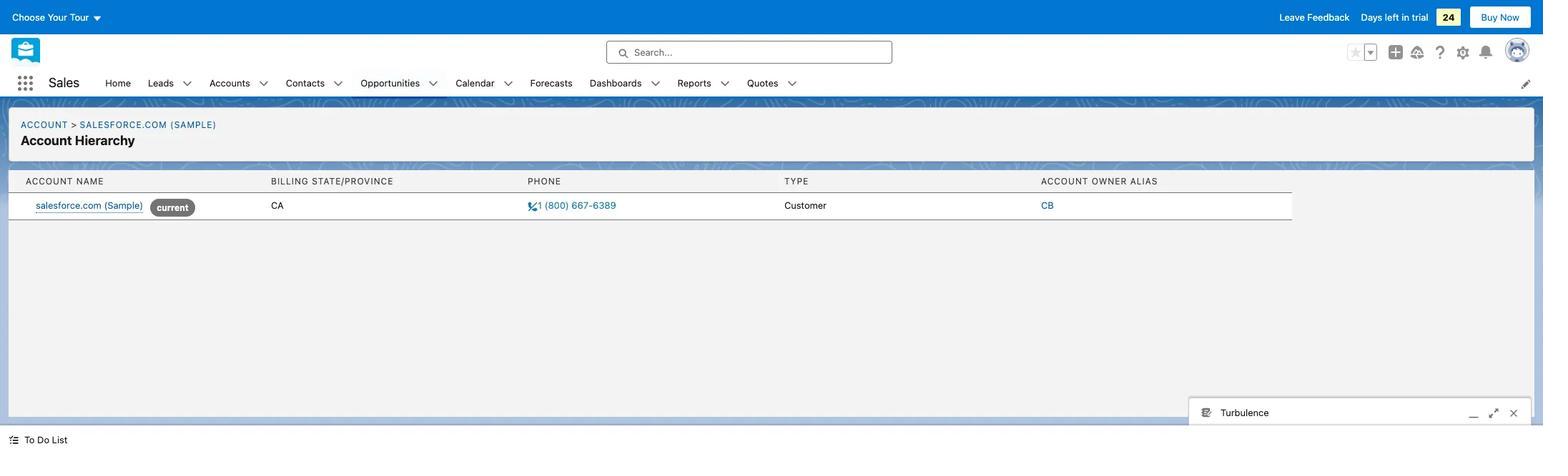 Task type: locate. For each thing, give the bounding box(es) containing it.
leads list item
[[140, 70, 201, 97]]

(sample)
[[170, 119, 217, 130], [104, 199, 143, 211]]

salesforce.com
[[80, 119, 167, 130], [36, 199, 101, 211]]

opportunities list item
[[352, 70, 447, 97]]

1 vertical spatial salesforce.com
[[36, 199, 101, 211]]

2 horizontal spatial text default image
[[503, 79, 513, 89]]

salesforce.com up hierarchy at the left of page
[[80, 119, 167, 130]]

0 horizontal spatial text default image
[[9, 435, 19, 445]]

salesforce.com (sample) down the leads link
[[80, 119, 217, 130]]

1 horizontal spatial text default image
[[429, 79, 439, 89]]

hierarchy
[[75, 133, 135, 148]]

list
[[52, 434, 68, 446]]

account up account hierarchy
[[21, 119, 68, 130]]

ca
[[271, 200, 284, 211]]

1 vertical spatial (sample)
[[104, 199, 143, 211]]

row containing salesforce.com (sample)
[[9, 193, 1293, 219]]

salesforce.com (sample) link
[[74, 119, 223, 130], [36, 199, 143, 213]]

search... button
[[607, 41, 893, 64]]

text default image
[[429, 79, 439, 89], [503, 79, 513, 89], [9, 435, 19, 445]]

text default image left to at the left
[[9, 435, 19, 445]]

leads link
[[140, 70, 182, 97]]

billing
[[271, 176, 309, 186]]

text default image for contacts
[[334, 79, 344, 89]]

salesforce.com down account name
[[36, 199, 101, 211]]

(sample) down name on the left top of the page
[[104, 199, 143, 211]]

5 text default image from the left
[[720, 79, 730, 89]]

account
[[21, 119, 68, 130], [21, 133, 72, 148], [26, 176, 73, 186], [1042, 176, 1089, 186]]

account for account link
[[21, 119, 68, 130]]

text default image for dashboards
[[651, 79, 661, 89]]

row
[[9, 193, 1293, 219]]

feedback
[[1308, 11, 1350, 23]]

home link
[[97, 70, 140, 97]]

accounts
[[210, 77, 250, 89]]

text default image right calendar
[[503, 79, 513, 89]]

3 text default image from the left
[[334, 79, 344, 89]]

4 text default image from the left
[[651, 79, 661, 89]]

account down account link
[[21, 133, 72, 148]]

text default image right accounts
[[259, 79, 269, 89]]

now
[[1501, 11, 1520, 23]]

text default image right quotes
[[787, 79, 797, 89]]

text default image
[[182, 79, 193, 89], [259, 79, 269, 89], [334, 79, 344, 89], [651, 79, 661, 89], [720, 79, 730, 89], [787, 79, 797, 89]]

home
[[105, 77, 131, 89]]

text default image inside 'accounts' list item
[[259, 79, 269, 89]]

text default image left calendar link
[[429, 79, 439, 89]]

group
[[1348, 44, 1378, 61]]

leads
[[148, 77, 174, 89]]

account left name on the left top of the page
[[26, 176, 73, 186]]

text default image inside opportunities "list item"
[[429, 79, 439, 89]]

text default image inside reports list item
[[720, 79, 730, 89]]

text default image inside dashboards "list item"
[[651, 79, 661, 89]]

type
[[785, 176, 809, 186]]

calendar link
[[447, 70, 503, 97]]

customer
[[785, 200, 827, 211]]

text default image inside the quotes 'list item'
[[787, 79, 797, 89]]

sales
[[49, 75, 80, 90]]

accounts list item
[[201, 70, 277, 97]]

account link
[[21, 119, 74, 130]]

cb link
[[1042, 200, 1054, 211]]

choose
[[12, 11, 45, 23]]

text default image inside contacts list item
[[334, 79, 344, 89]]

alias
[[1131, 176, 1159, 186]]

text default image for accounts
[[259, 79, 269, 89]]

reports list item
[[669, 70, 739, 97]]

opportunities link
[[352, 70, 429, 97]]

quotes list item
[[739, 70, 806, 97]]

salesforce.com (sample) link inside 'row'
[[36, 199, 143, 213]]

2 text default image from the left
[[259, 79, 269, 89]]

text default image down search...
[[651, 79, 661, 89]]

quotes link
[[739, 70, 787, 97]]

reports
[[678, 77, 712, 89]]

salesforce.com (sample) down name on the left top of the page
[[36, 199, 143, 211]]

salesforce.com (sample) link down the leads link
[[74, 119, 223, 130]]

6 text default image from the left
[[787, 79, 797, 89]]

text default image right contacts at left
[[334, 79, 344, 89]]

text default image inside the leads list item
[[182, 79, 193, 89]]

text default image right leads at the top
[[182, 79, 193, 89]]

1 vertical spatial salesforce.com (sample) link
[[36, 199, 143, 213]]

text default image inside the calendar list item
[[503, 79, 513, 89]]

opportunities
[[361, 77, 420, 89]]

(sample) down the leads list item
[[170, 119, 217, 130]]

account up cb 'link'
[[1042, 176, 1089, 186]]

salesforce.com (sample)
[[80, 119, 217, 130], [36, 199, 143, 211]]

0 vertical spatial (sample)
[[170, 119, 217, 130]]

search...
[[635, 46, 673, 58]]

list
[[97, 70, 1544, 97]]

to do list button
[[0, 426, 76, 454]]

choose your tour
[[12, 11, 89, 23]]

salesforce.com (sample) link down name on the left top of the page
[[36, 199, 143, 213]]

1 text default image from the left
[[182, 79, 193, 89]]

text default image right reports
[[720, 79, 730, 89]]



Task type: vqa. For each thing, say whether or not it's contained in the screenshot.
task within Sync Up (Sample) element
no



Task type: describe. For each thing, give the bounding box(es) containing it.
in
[[1402, 11, 1410, 23]]

leave feedback
[[1280, 11, 1350, 23]]

text default image for quotes
[[787, 79, 797, 89]]

to
[[24, 434, 35, 446]]

days left in trial
[[1362, 11, 1429, 23]]

days
[[1362, 11, 1383, 23]]

0 vertical spatial salesforce.com (sample)
[[80, 119, 217, 130]]

text default image for calendar
[[503, 79, 513, 89]]

text default image for reports
[[720, 79, 730, 89]]

do
[[37, 434, 49, 446]]

current
[[157, 202, 189, 213]]

buy now button
[[1470, 6, 1532, 29]]

contacts
[[286, 77, 325, 89]]

choose your tour button
[[11, 6, 103, 29]]

reports link
[[669, 70, 720, 97]]

0 vertical spatial salesforce.com (sample) link
[[74, 119, 223, 130]]

turbulence
[[1221, 407, 1270, 418]]

1 horizontal spatial (sample)
[[170, 119, 217, 130]]

billing state/province
[[271, 176, 394, 186]]

forecasts
[[531, 77, 573, 89]]

accounts link
[[201, 70, 259, 97]]

your
[[48, 11, 67, 23]]

buy
[[1482, 11, 1498, 23]]

quotes
[[747, 77, 779, 89]]

forecasts link
[[522, 70, 581, 97]]

account owner alias
[[1042, 176, 1159, 186]]

0 vertical spatial salesforce.com
[[80, 119, 167, 130]]

account name
[[26, 176, 104, 186]]

phone
[[528, 176, 561, 186]]

contacts list item
[[277, 70, 352, 97]]

state/province
[[312, 176, 394, 186]]

leave
[[1280, 11, 1305, 23]]

account for account owner alias
[[1042, 176, 1089, 186]]

text default image inside to do list "button"
[[9, 435, 19, 445]]

account for account name
[[26, 176, 73, 186]]

owner
[[1092, 176, 1128, 186]]

leave feedback link
[[1280, 11, 1350, 23]]

to do list
[[24, 434, 68, 446]]

text default image for leads
[[182, 79, 193, 89]]

calendar
[[456, 77, 495, 89]]

name
[[76, 176, 104, 186]]

text default image for opportunities
[[429, 79, 439, 89]]

left
[[1386, 11, 1400, 23]]

account for account hierarchy
[[21, 133, 72, 148]]

list containing home
[[97, 70, 1544, 97]]

buy now
[[1482, 11, 1520, 23]]

trial
[[1413, 11, 1429, 23]]

contacts link
[[277, 70, 334, 97]]

1 vertical spatial salesforce.com (sample)
[[36, 199, 143, 211]]

dashboards link
[[581, 70, 651, 97]]

account hierarchy
[[21, 133, 135, 148]]

calendar list item
[[447, 70, 522, 97]]

dashboards list item
[[581, 70, 669, 97]]

dashboards
[[590, 77, 642, 89]]

24
[[1443, 11, 1455, 23]]

cb
[[1042, 200, 1054, 211]]

tour
[[70, 11, 89, 23]]

0 horizontal spatial (sample)
[[104, 199, 143, 211]]



